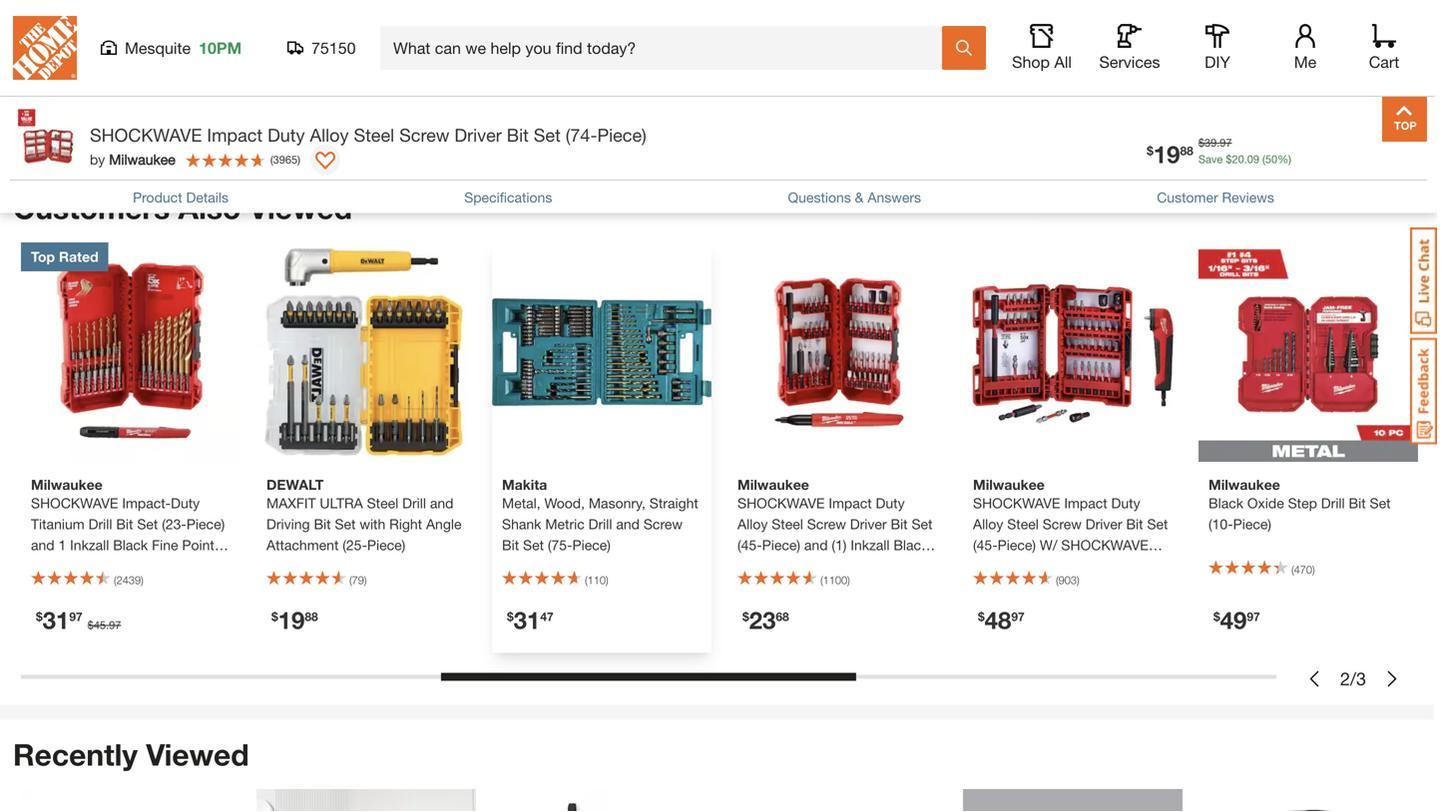 Task type: describe. For each thing, give the bounding box(es) containing it.
1 add to cart from the left
[[80, 53, 168, 72]]

shockwave impact-duty titanium drill bit set (23-piece) and 1 inkzall black fine point jobsite permanent marker image
[[21, 243, 241, 462]]

milwaukee for 48
[[973, 477, 1045, 493]]

milwaukee for 49
[[1209, 477, 1280, 493]]

23
[[749, 606, 776, 634]]

cart link
[[1362, 24, 1406, 72]]

permanent for $
[[80, 558, 148, 574]]

$ 49 97
[[1214, 606, 1260, 634]]

product details
[[133, 189, 229, 205]]

1 to from the left
[[115, 53, 131, 72]]

50
[[1265, 153, 1278, 166]]

reviews
[[1222, 189, 1274, 205]]

questions
[[788, 189, 851, 205]]

(10-
[[1209, 516, 1233, 533]]

drill inside 'milwaukee black oxide step drill bit set (10-piece)'
[[1321, 495, 1345, 512]]

(45- for 48
[[973, 537, 998, 553]]

( 2439 )
[[114, 574, 143, 587]]

milwaukee shockwave impact-duty titanium drill bit set (23-piece) and 1 inkzall black fine point jobsite permanent marker
[[31, 477, 225, 574]]

bit inside 'milwaukee black oxide step drill bit set (10-piece)'
[[1349, 495, 1366, 512]]

and inside milwaukee shockwave impact duty alloy steel screw driver bit set (45-piece) and (1) inkzall black jobsite permanent marker
[[804, 537, 828, 553]]

0 vertical spatial next slide image
[[1383, 122, 1399, 138]]

mesquite
[[125, 38, 191, 57]]

( 79 )
[[349, 574, 367, 587]]

11 oz. gloss aluminum general purpose spray paint image
[[963, 789, 1183, 811]]

driving
[[266, 516, 310, 533]]

48
[[985, 606, 1011, 634]]

albany cotton onyx black pot holder set (2-pack) image
[[492, 789, 712, 811]]

$ for $ 49 97
[[1214, 610, 1220, 624]]

rated
[[59, 249, 98, 265]]

shop all button
[[1010, 24, 1074, 72]]

0 horizontal spatial alloy
[[310, 124, 349, 146]]

duty for $
[[171, 495, 200, 512]]

19 for $ 19 88
[[278, 606, 305, 634]]

black inside 'milwaukee black oxide step drill bit set (10-piece)'
[[1209, 495, 1243, 512]]

3 add to cart button from the left
[[497, 41, 698, 84]]

bit inside milwaukee shockwave impact duty alloy steel screw driver bit set (45-piece) w/ shockwave right angle drill adapter
[[1126, 516, 1143, 533]]

point
[[182, 537, 214, 553]]

6 add from the left
[[1263, 53, 1294, 72]]

wood,
[[544, 495, 585, 512]]

31 for $ 31 47
[[514, 606, 540, 634]]

97 for 49
[[1247, 610, 1260, 624]]

diy
[[1205, 52, 1230, 71]]

piece) inside makita metal, wood, masonry, straight shank metric drill and screw bit set (75-piece)
[[572, 537, 611, 553]]

) for 31
[[606, 574, 608, 587]]

09
[[1247, 153, 1259, 166]]

steel inside the dewalt maxfit ultra steel drill and driving bit set with right angle attachment (25-piece)
[[367, 495, 398, 512]]

black oxide step drill bit set (10-piece) image
[[1199, 243, 1418, 462]]

and inside "milwaukee shockwave impact-duty titanium drill bit set (23-piece) and 1 inkzall black fine point jobsite permanent marker"
[[31, 537, 54, 553]]

shockwave up by milwaukee in the top of the page
[[90, 124, 202, 146]]

piece) inside 'milwaukee black oxide step drill bit set (10-piece)'
[[1233, 516, 1271, 533]]

) for 49
[[1312, 563, 1315, 576]]

$ 19 88
[[271, 606, 318, 634]]

me button
[[1273, 24, 1337, 72]]

top button
[[1382, 97, 1427, 142]]

angle inside milwaukee shockwave impact duty alloy steel screw driver bit set (45-piece) w/ shockwave right angle drill adapter
[[1010, 558, 1045, 574]]

black inside milwaukee shockwave impact duty alloy steel screw driver bit set (45-piece) and (1) inkzall black jobsite permanent marker
[[894, 537, 928, 553]]

makita
[[502, 477, 547, 493]]

shockwave for $
[[31, 495, 118, 512]]

makita metal, wood, masonry, straight shank metric drill and screw bit set (75-piece)
[[502, 477, 698, 553]]

4 add from the left
[[790, 53, 820, 72]]

customer
[[1157, 189, 1218, 205]]

set inside milwaukee shockwave impact duty alloy steel screw driver bit set (45-piece) w/ shockwave right angle drill adapter
[[1147, 516, 1168, 533]]

4 add to cart button from the left
[[733, 41, 934, 84]]

$ for $ 19 88
[[271, 610, 278, 624]]

set inside the dewalt maxfit ultra steel drill and driving bit set with right angle attachment (25-piece)
[[335, 516, 356, 533]]

with
[[360, 516, 385, 533]]

shockwave impact duty alloy steel screw driver bit set (45-piece) and (1) inkzall black jobsite permanent marker image
[[728, 243, 947, 462]]

3
[[1356, 668, 1366, 690]]

services
[[1099, 52, 1160, 71]]

fine
[[152, 537, 178, 553]]

also
[[178, 190, 241, 226]]

alloy for 23
[[737, 516, 768, 533]]

services button
[[1098, 24, 1162, 72]]

2 / 3
[[1340, 668, 1366, 690]]

1 vertical spatial .
[[1244, 153, 1247, 166]]

jobsite for 23
[[737, 558, 783, 574]]

2
[[1340, 668, 1350, 690]]

duty for 23
[[876, 495, 905, 512]]

68
[[776, 610, 789, 624]]

) for 19
[[364, 574, 367, 587]]

1-drawer white wood set of 2-craftsman nightstands with shelf image
[[21, 789, 241, 811]]

piece) inside milwaukee shockwave impact duty alloy steel screw driver bit set (45-piece) and (1) inkzall black jobsite permanent marker
[[762, 537, 800, 553]]

alloy for 48
[[973, 516, 1003, 533]]

milwaukee for 23
[[737, 477, 809, 493]]

2 add to cart from the left
[[317, 53, 405, 72]]

maxfit
[[266, 495, 316, 512]]

steel inside milwaukee shockwave impact duty alloy steel screw driver bit set (45-piece) and (1) inkzall black jobsite permanent marker
[[772, 516, 803, 533]]

black inside "milwaukee shockwave impact-duty titanium drill bit set (23-piece) and 1 inkzall black fine point jobsite permanent marker"
[[113, 537, 148, 553]]

( for 19
[[349, 574, 352, 587]]

(25-
[[343, 537, 367, 553]]

88 for $ 19 88
[[305, 610, 318, 624]]

recently viewed
[[13, 737, 249, 773]]

$ 31 97 $ 45 . 97
[[36, 606, 121, 634]]

me
[[1294, 52, 1317, 71]]

$ for $ 48 97
[[978, 610, 985, 624]]

( 3965 )
[[270, 153, 300, 166]]

3 to from the left
[[588, 53, 604, 72]]

2 add from the left
[[317, 53, 347, 72]]

shank
[[502, 516, 541, 533]]

0 horizontal spatial impact
[[207, 124, 263, 146]]

feedback link image
[[1410, 337, 1437, 445]]

customers
[[13, 190, 170, 226]]

6 to from the left
[[1298, 53, 1313, 72]]

oxide
[[1247, 495, 1284, 512]]

w/
[[1040, 537, 1057, 553]]

49
[[1220, 606, 1247, 634]]

top
[[31, 249, 55, 265]]

5 add from the left
[[1027, 53, 1057, 72]]

ultra
[[320, 495, 363, 512]]

recently
[[13, 737, 138, 773]]

right inside the dewalt maxfit ultra steel drill and driving bit set with right angle attachment (25-piece)
[[389, 516, 422, 533]]

impact for 48
[[1064, 495, 1107, 512]]

5 add to cart button from the left
[[970, 41, 1171, 84]]

mesquite 10pm
[[125, 38, 242, 57]]

by milwaukee
[[90, 151, 175, 168]]

%)
[[1278, 153, 1291, 166]]

save
[[1198, 153, 1223, 166]]

product
[[133, 189, 182, 205]]

drill inside the dewalt maxfit ultra steel drill and driving bit set with right angle attachment (25-piece)
[[402, 495, 426, 512]]

31 for $ 31 97 $ 45 . 97
[[43, 606, 69, 634]]

&
[[855, 189, 864, 205]]

2 add to cart button from the left
[[260, 41, 461, 84]]

0 vertical spatial viewed
[[249, 190, 352, 226]]

screw inside milwaukee shockwave impact duty alloy steel screw driver bit set (45-piece) w/ shockwave right angle drill adapter
[[1043, 516, 1082, 533]]

display image
[[315, 152, 335, 172]]

straight
[[649, 495, 698, 512]]

drill inside milwaukee shockwave impact duty alloy steel screw driver bit set (45-piece) w/ shockwave right angle drill adapter
[[1049, 558, 1073, 574]]

set inside makita metal, wood, masonry, straight shank metric drill and screw bit set (75-piece)
[[523, 537, 544, 553]]

inkzall inside milwaukee shockwave impact duty alloy steel screw driver bit set (45-piece) and (1) inkzall black jobsite permanent marker
[[851, 537, 890, 553]]

shockwave for 23
[[737, 495, 825, 512]]

inkzall inside "milwaukee shockwave impact-duty titanium drill bit set (23-piece) and 1 inkzall black fine point jobsite permanent marker"
[[70, 537, 109, 553]]

titanium
[[31, 516, 85, 533]]

masonry,
[[589, 495, 646, 512]]

88 for $ 19 88 $ 39 . 97 save $ 20 . 09 ( 50 %)
[[1180, 144, 1193, 158]]

4 add to cart from the left
[[790, 53, 878, 72]]

shockwave for 48
[[973, 495, 1060, 512]]

$ for $ 31 47
[[507, 610, 514, 624]]

97 inside the $ 19 88 $ 39 . 97 save $ 20 . 09 ( 50 %)
[[1220, 136, 1232, 149]]

903
[[1058, 574, 1077, 587]]

39
[[1204, 136, 1217, 149]]

piece) inside "milwaukee shockwave impact-duty titanium drill bit set (23-piece) and 1 inkzall black fine point jobsite permanent marker"
[[186, 516, 225, 533]]

adapter
[[1077, 558, 1126, 574]]

$ for $ 19 88 $ 39 . 97 save $ 20 . 09 ( 50 %)
[[1147, 144, 1153, 158]]

(23-
[[162, 516, 186, 533]]

impact-
[[122, 495, 171, 512]]

bit inside milwaukee shockwave impact duty alloy steel screw driver bit set (45-piece) and (1) inkzall black jobsite permanent marker
[[891, 516, 908, 533]]

) for 48
[[1077, 574, 1079, 587]]

$ 31 47
[[507, 606, 554, 634]]

metric
[[545, 516, 585, 533]]

5 add to cart from the left
[[1027, 53, 1114, 72]]

$ for $ 31 97 $ 45 . 97
[[36, 610, 43, 624]]

2 to from the left
[[352, 53, 367, 72]]

and inside makita metal, wood, masonry, straight shank metric drill and screw bit set (75-piece)
[[616, 516, 640, 533]]

0 horizontal spatial driver
[[454, 124, 502, 146]]

10 in. support cooling medium to firm gel memory foam tight top queen mattress, breathable and hypoallergenic image
[[256, 789, 476, 811]]

110
[[587, 574, 606, 587]]

customer reviews
[[1157, 189, 1274, 205]]

$ 23 68
[[742, 606, 789, 634]]

bit inside makita metal, wood, masonry, straight shank metric drill and screw bit set (75-piece)
[[502, 537, 519, 553]]

( for 31
[[585, 574, 587, 587]]

impact for 23
[[829, 495, 872, 512]]



Task type: locate. For each thing, give the bounding box(es) containing it.
drill inside makita metal, wood, masonry, straight shank metric drill and screw bit set (75-piece)
[[588, 516, 612, 533]]

and inside the dewalt maxfit ultra steel drill and driving bit set with right angle attachment (25-piece)
[[430, 495, 454, 512]]

add to cart
[[80, 53, 168, 72], [317, 53, 405, 72], [554, 53, 641, 72], [790, 53, 878, 72], [1027, 53, 1114, 72], [1263, 53, 1351, 72]]

( 1100 )
[[820, 574, 850, 587]]

1 horizontal spatial .
[[1217, 136, 1220, 149]]

drill inside "milwaukee shockwave impact-duty titanium drill bit set (23-piece) and 1 inkzall black fine point jobsite permanent marker"
[[88, 516, 112, 533]]

19 left save
[[1153, 140, 1180, 168]]

. for 19
[[1217, 136, 1220, 149]]

( 903 )
[[1056, 574, 1079, 587]]

0 horizontal spatial angle
[[426, 516, 462, 533]]

duty inside milwaukee shockwave impact duty alloy steel screw driver bit set (45-piece) and (1) inkzall black jobsite permanent marker
[[876, 495, 905, 512]]

angle down "w/" in the right of the page
[[1010, 558, 1045, 574]]

. for 31
[[106, 619, 109, 632]]

marker inside "milwaukee shockwave impact-duty titanium drill bit set (23-piece) and 1 inkzall black fine point jobsite permanent marker"
[[152, 558, 196, 574]]

$ for $ 23 68
[[742, 610, 749, 624]]

(45- up 23
[[737, 537, 762, 553]]

2 horizontal spatial .
[[1244, 153, 1247, 166]]

0 horizontal spatial permanent
[[80, 558, 148, 574]]

1 inkzall from the left
[[70, 537, 109, 553]]

0 horizontal spatial right
[[389, 516, 422, 533]]

5 to from the left
[[1061, 53, 1077, 72]]

impact up (1)
[[829, 495, 872, 512]]

duty for 48
[[1111, 495, 1140, 512]]

piece) inside the dewalt maxfit ultra steel drill and driving bit set with right angle attachment (25-piece)
[[367, 537, 405, 553]]

piece) down the metric
[[572, 537, 611, 553]]

alloy inside milwaukee shockwave impact duty alloy steel screw driver bit set (45-piece) and (1) inkzall black jobsite permanent marker
[[737, 516, 768, 533]]

drill right ultra
[[402, 495, 426, 512]]

$ inside $ 23 68
[[742, 610, 749, 624]]

jobsite down 1
[[31, 558, 76, 574]]

dewalt
[[266, 477, 324, 493]]

2 marker from the left
[[859, 558, 903, 574]]

0 horizontal spatial (45-
[[737, 537, 762, 553]]

( 110 )
[[585, 574, 608, 587]]

20
[[1232, 153, 1244, 166]]

(45-
[[737, 537, 762, 553], [973, 537, 998, 553]]

angle
[[426, 516, 462, 533], [1010, 558, 1045, 574]]

angle inside the dewalt maxfit ultra steel drill and driving bit set with right angle attachment (25-piece)
[[426, 516, 462, 533]]

( for 48
[[1056, 574, 1058, 587]]

2 horizontal spatial alloy
[[973, 516, 1003, 533]]

product image image
[[15, 107, 80, 172]]

. inside $ 31 97 $ 45 . 97
[[106, 619, 109, 632]]

viewed down 3965
[[249, 190, 352, 226]]

inkzall right (1)
[[851, 537, 890, 553]]

1 horizontal spatial driver
[[850, 516, 887, 533]]

19 down attachment
[[278, 606, 305, 634]]

) for 23
[[847, 574, 850, 587]]

88 left 39
[[1180, 144, 1193, 158]]

1 vertical spatial viewed
[[146, 737, 249, 773]]

2 vertical spatial .
[[106, 619, 109, 632]]

jobsite for $
[[31, 558, 76, 574]]

next slide image right 3
[[1384, 671, 1400, 687]]

shockwave inside milwaukee shockwave impact duty alloy steel screw driver bit set (45-piece) and (1) inkzall black jobsite permanent marker
[[737, 495, 825, 512]]

3 add to cart from the left
[[554, 53, 641, 72]]

driver up adapter
[[1086, 516, 1122, 533]]

(
[[1262, 153, 1265, 166], [270, 153, 273, 166], [1291, 563, 1294, 576], [114, 574, 116, 587], [349, 574, 352, 587], [585, 574, 587, 587], [820, 574, 823, 587], [1056, 574, 1058, 587]]

drill down "w/" in the right of the page
[[1049, 558, 1073, 574]]

and down masonry,
[[616, 516, 640, 533]]

inkzall
[[70, 537, 109, 553], [851, 537, 890, 553]]

driver for 23
[[850, 516, 887, 533]]

questions & answers
[[788, 189, 921, 205]]

( for $
[[114, 574, 116, 587]]

jobsite up 23
[[737, 558, 783, 574]]

marker for $
[[152, 558, 196, 574]]

0 horizontal spatial 88
[[305, 610, 318, 624]]

marker
[[152, 558, 196, 574], [859, 558, 903, 574]]

0 horizontal spatial black
[[113, 537, 148, 553]]

black up the (10-
[[1209, 495, 1243, 512]]

maxfit ultra steel drill and driving bit set with right angle attachment (25-piece) image
[[256, 243, 476, 462]]

milwaukee inside 'milwaukee black oxide step drill bit set (10-piece)'
[[1209, 477, 1280, 493]]

88 inside $ 19 88
[[305, 610, 318, 624]]

all
[[1054, 52, 1072, 71]]

$ 48 97
[[978, 606, 1025, 634]]

/
[[1350, 668, 1356, 690]]

set
[[534, 124, 561, 146], [1370, 495, 1391, 512], [137, 516, 158, 533], [335, 516, 356, 533], [912, 516, 933, 533], [1147, 516, 1168, 533], [523, 537, 544, 553]]

shockwave inside "milwaukee shockwave impact-duty titanium drill bit set (23-piece) and 1 inkzall black fine point jobsite permanent marker"
[[31, 495, 118, 512]]

88 down attachment
[[305, 610, 318, 624]]

shockwave up adapter
[[1061, 537, 1148, 553]]

jobsite inside "milwaukee shockwave impact-duty titanium drill bit set (23-piece) and 1 inkzall black fine point jobsite permanent marker"
[[31, 558, 76, 574]]

shockwave impact duty alloy steel screw driver bit set (45-piece) w/ shockwave right angle drill adapter image
[[963, 243, 1183, 462]]

bit inside "milwaukee shockwave impact-duty titanium drill bit set (23-piece) and 1 inkzall black fine point jobsite permanent marker"
[[116, 516, 133, 533]]

1 marker from the left
[[152, 558, 196, 574]]

drill right step
[[1321, 495, 1345, 512]]

(45- left "w/" in the right of the page
[[973, 537, 998, 553]]

live chat image
[[1410, 228, 1437, 334]]

step
[[1288, 495, 1317, 512]]

alloy up 23
[[737, 516, 768, 533]]

impact
[[207, 124, 263, 146], [829, 495, 872, 512], [1064, 495, 1107, 512]]

shockwave up "w/" in the right of the page
[[973, 495, 1060, 512]]

0 horizontal spatial 19
[[278, 606, 305, 634]]

alloy inside milwaukee shockwave impact duty alloy steel screw driver bit set (45-piece) w/ shockwave right angle drill adapter
[[973, 516, 1003, 533]]

2 horizontal spatial black
[[1209, 495, 1243, 512]]

(74-
[[566, 124, 597, 146]]

driver inside milwaukee shockwave impact duty alloy steel screw driver bit set (45-piece) and (1) inkzall black jobsite permanent marker
[[850, 516, 887, 533]]

2 horizontal spatial driver
[[1086, 516, 1122, 533]]

2 inkzall from the left
[[851, 537, 890, 553]]

milwaukee shockwave impact duty alloy steel screw driver bit set (45-piece) and (1) inkzall black jobsite permanent marker
[[737, 477, 933, 574]]

milwaukee inside milwaukee shockwave impact duty alloy steel screw driver bit set (45-piece) and (1) inkzall black jobsite permanent marker
[[737, 477, 809, 493]]

1 vertical spatial 88
[[305, 610, 318, 624]]

( for 23
[[820, 574, 823, 587]]

75150 button
[[287, 38, 356, 58]]

88
[[1180, 144, 1193, 158], [305, 610, 318, 624]]

marker down fine
[[152, 558, 196, 574]]

2439
[[116, 574, 141, 587]]

47
[[540, 610, 554, 624]]

0 vertical spatial 88
[[1180, 144, 1193, 158]]

marker right ( 1100 )
[[859, 558, 903, 574]]

specifications
[[464, 189, 552, 205]]

shockwave up ( 1100 )
[[737, 495, 825, 512]]

inkzall right 1
[[70, 537, 109, 553]]

driver
[[454, 124, 502, 146], [850, 516, 887, 533], [1086, 516, 1122, 533]]

marker for 23
[[859, 558, 903, 574]]

shockwave up titanium
[[31, 495, 118, 512]]

piece) down with in the bottom left of the page
[[367, 537, 405, 553]]

dewalt maxfit ultra steel drill and driving bit set with right angle attachment (25-piece)
[[266, 477, 462, 553]]

steel inside milwaukee shockwave impact duty alloy steel screw driver bit set (45-piece) w/ shockwave right angle drill adapter
[[1007, 516, 1039, 533]]

shockwave
[[90, 124, 202, 146], [31, 495, 118, 512], [737, 495, 825, 512], [973, 495, 1060, 512], [1061, 537, 1148, 553]]

milwaukee for $
[[31, 477, 103, 493]]

19 inside the $ 19 88 $ 39 . 97 save $ 20 . 09 ( 50 %)
[[1153, 140, 1180, 168]]

impact inside milwaukee shockwave impact duty alloy steel screw driver bit set (45-piece) w/ shockwave right angle drill adapter
[[1064, 495, 1107, 512]]

3 add from the left
[[554, 53, 584, 72]]

milwaukee black oxide step drill bit set (10-piece)
[[1209, 477, 1391, 533]]

2 jobsite from the left
[[737, 558, 783, 574]]

45
[[94, 619, 106, 632]]

and
[[430, 495, 454, 512], [616, 516, 640, 533], [31, 537, 54, 553], [804, 537, 828, 553]]

driver up ( 1100 )
[[850, 516, 887, 533]]

duty inside milwaukee shockwave impact duty alloy steel screw driver bit set (45-piece) w/ shockwave right angle drill adapter
[[1111, 495, 1140, 512]]

6 add to cart from the left
[[1263, 53, 1351, 72]]

1 permanent from the left
[[80, 558, 148, 574]]

set inside milwaukee shockwave impact duty alloy steel screw driver bit set (45-piece) and (1) inkzall black jobsite permanent marker
[[912, 516, 933, 533]]

1 horizontal spatial 31
[[514, 606, 540, 634]]

1 add to cart button from the left
[[24, 41, 225, 84]]

black left fine
[[113, 537, 148, 553]]

1 horizontal spatial (45-
[[973, 537, 998, 553]]

1 31 from the left
[[43, 606, 69, 634]]

bit inside the dewalt maxfit ultra steel drill and driving bit set with right angle attachment (25-piece)
[[314, 516, 331, 533]]

permanent inside milwaukee shockwave impact duty alloy steel screw driver bit set (45-piece) and (1) inkzall black jobsite permanent marker
[[787, 558, 855, 574]]

drill
[[402, 495, 426, 512], [1321, 495, 1345, 512], [88, 516, 112, 533], [588, 516, 612, 533], [1049, 558, 1073, 574]]

viewed up 1-drawer white wood set of 2-craftsman nightstands with shelf image
[[146, 737, 249, 773]]

1
[[58, 537, 66, 553]]

What can we help you find today? search field
[[393, 27, 941, 69]]

and left (1)
[[804, 537, 828, 553]]

1 horizontal spatial right
[[973, 558, 1006, 574]]

piece) inside milwaukee shockwave impact duty alloy steel screw driver bit set (45-piece) w/ shockwave right angle drill adapter
[[998, 537, 1036, 553]]

customer reviews button
[[1157, 187, 1274, 208], [1157, 187, 1274, 208]]

piece) down oxide
[[1233, 516, 1271, 533]]

10pm
[[199, 38, 242, 57]]

1 add from the left
[[80, 53, 111, 72]]

metal,
[[502, 495, 541, 512]]

and left the metal,
[[430, 495, 454, 512]]

1 jobsite from the left
[[31, 558, 76, 574]]

milwaukee inside "milwaukee shockwave impact-duty titanium drill bit set (23-piece) and 1 inkzall black fine point jobsite permanent marker"
[[31, 477, 103, 493]]

piece) up point
[[186, 516, 225, 533]]

next slide image down cart link at the right top of the page
[[1383, 122, 1399, 138]]

right up 48 on the bottom of page
[[973, 558, 1006, 574]]

( 470 )
[[1291, 563, 1315, 576]]

steel
[[354, 124, 394, 146], [367, 495, 398, 512], [772, 516, 803, 533], [1007, 516, 1039, 533]]

0 horizontal spatial jobsite
[[31, 558, 76, 574]]

1 horizontal spatial jobsite
[[737, 558, 783, 574]]

97 for 48
[[1011, 610, 1025, 624]]

screw inside milwaukee shockwave impact duty alloy steel screw driver bit set (45-piece) and (1) inkzall black jobsite permanent marker
[[807, 516, 846, 533]]

97 inside $ 49 97
[[1247, 610, 1260, 624]]

0 horizontal spatial .
[[106, 619, 109, 632]]

driver for 48
[[1086, 516, 1122, 533]]

2 permanent from the left
[[787, 558, 855, 574]]

1 vertical spatial next slide image
[[1384, 671, 1400, 687]]

97
[[1220, 136, 1232, 149], [69, 610, 83, 624], [1011, 610, 1025, 624], [1247, 610, 1260, 624], [109, 619, 121, 632]]

$ inside $ 19 88
[[271, 610, 278, 624]]

0 horizontal spatial 31
[[43, 606, 69, 634]]

shockwave impact duty alloy steel screw driver bit set (74-piece)
[[90, 124, 646, 146]]

impact inside milwaukee shockwave impact duty alloy steel screw driver bit set (45-piece) and (1) inkzall black jobsite permanent marker
[[829, 495, 872, 512]]

( inside the $ 19 88 $ 39 . 97 save $ 20 . 09 ( 50 %)
[[1262, 153, 1265, 166]]

6 add to cart button from the left
[[1207, 41, 1407, 84]]

1 horizontal spatial permanent
[[787, 558, 855, 574]]

permanent for 23
[[787, 558, 855, 574]]

1 (45- from the left
[[737, 537, 762, 553]]

and left 1
[[31, 537, 54, 553]]

previous slide image
[[1306, 671, 1322, 687]]

next slide image
[[1383, 122, 1399, 138], [1384, 671, 1400, 687]]

1 horizontal spatial 19
[[1153, 140, 1180, 168]]

piece) left (1)
[[762, 537, 800, 553]]

driver inside milwaukee shockwave impact duty alloy steel screw driver bit set (45-piece) w/ shockwave right angle drill adapter
[[1086, 516, 1122, 533]]

1 horizontal spatial inkzall
[[851, 537, 890, 553]]

screw inside makita metal, wood, masonry, straight shank metric drill and screw bit set (75-piece)
[[644, 516, 683, 533]]

answers
[[868, 189, 921, 205]]

right inside milwaukee shockwave impact duty alloy steel screw driver bit set (45-piece) w/ shockwave right angle drill adapter
[[973, 558, 1006, 574]]

jobsite inside milwaukee shockwave impact duty alloy steel screw driver bit set (45-piece) and (1) inkzall black jobsite permanent marker
[[737, 558, 783, 574]]

0 vertical spatial angle
[[426, 516, 462, 533]]

1 horizontal spatial impact
[[829, 495, 872, 512]]

79
[[352, 574, 364, 587]]

permanent inside "milwaukee shockwave impact-duty titanium drill bit set (23-piece) and 1 inkzall black fine point jobsite permanent marker"
[[80, 558, 148, 574]]

piece) left "w/" in the right of the page
[[998, 537, 1036, 553]]

customers also viewed
[[13, 190, 352, 226]]

right right with in the bottom left of the page
[[389, 516, 422, 533]]

the home depot logo image
[[13, 16, 77, 80]]

(45- inside milwaukee shockwave impact duty alloy steel screw driver bit set (45-piece) w/ shockwave right angle drill adapter
[[973, 537, 998, 553]]

( for 49
[[1291, 563, 1294, 576]]

jobsite
[[31, 558, 76, 574], [737, 558, 783, 574]]

0 horizontal spatial inkzall
[[70, 537, 109, 553]]

$ inside $ 31 47
[[507, 610, 514, 624]]

(1)
[[832, 537, 847, 553]]

impact up details
[[207, 124, 263, 146]]

diy button
[[1186, 24, 1249, 72]]

470
[[1294, 563, 1312, 576]]

0 horizontal spatial marker
[[152, 558, 196, 574]]

0 vertical spatial 19
[[1153, 140, 1180, 168]]

alloy up display image
[[310, 124, 349, 146]]

piece) down what can we help you find today? "search box"
[[597, 124, 646, 146]]

piece)
[[597, 124, 646, 146], [186, 516, 225, 533], [1233, 516, 1271, 533], [367, 537, 405, 553], [572, 537, 611, 553], [762, 537, 800, 553], [998, 537, 1036, 553]]

97 inside "$ 48 97"
[[1011, 610, 1025, 624]]

75150
[[311, 38, 356, 57]]

drill down masonry,
[[588, 516, 612, 533]]

shop
[[1012, 52, 1050, 71]]

0 vertical spatial .
[[1217, 136, 1220, 149]]

right
[[389, 516, 422, 533], [973, 558, 1006, 574]]

19
[[1153, 140, 1180, 168], [278, 606, 305, 634]]

1 vertical spatial right
[[973, 558, 1006, 574]]

driver up the specifications
[[454, 124, 502, 146]]

permanent
[[80, 558, 148, 574], [787, 558, 855, 574]]

atomic 20v max lithium-ion cordless 1/4 in. brushless impact driver kit, 5 ah battery, charger, and bag image
[[1199, 789, 1418, 811]]

set inside 'milwaukee black oxide step drill bit set (10-piece)'
[[1370, 495, 1391, 512]]

(75-
[[548, 537, 572, 553]]

31
[[43, 606, 69, 634], [514, 606, 540, 634]]

$ inside $ 49 97
[[1214, 610, 1220, 624]]

(45- inside milwaukee shockwave impact duty alloy steel screw driver bit set (45-piece) and (1) inkzall black jobsite permanent marker
[[737, 537, 762, 553]]

19 for $ 19 88 $ 39 . 97 save $ 20 . 09 ( 50 %)
[[1153, 140, 1180, 168]]

2 (45- from the left
[[973, 537, 998, 553]]

1 vertical spatial 19
[[278, 606, 305, 634]]

(45- for 23
[[737, 537, 762, 553]]

4 to from the left
[[825, 53, 840, 72]]

1 horizontal spatial angle
[[1010, 558, 1045, 574]]

88 inside the $ 19 88 $ 39 . 97 save $ 20 . 09 ( 50 %)
[[1180, 144, 1193, 158]]

by
[[90, 151, 105, 168]]

97 for 31
[[69, 610, 83, 624]]

angle right with in the bottom left of the page
[[426, 516, 462, 533]]

set inside "milwaukee shockwave impact-duty titanium drill bit set (23-piece) and 1 inkzall black fine point jobsite permanent marker"
[[137, 516, 158, 533]]

$ inside "$ 48 97"
[[978, 610, 985, 624]]

2 horizontal spatial impact
[[1064, 495, 1107, 512]]

0 vertical spatial right
[[389, 516, 422, 533]]

drill right titanium
[[88, 516, 112, 533]]

)
[[298, 153, 300, 166], [1312, 563, 1315, 576], [141, 574, 143, 587], [364, 574, 367, 587], [606, 574, 608, 587], [847, 574, 850, 587], [1077, 574, 1079, 587]]

impact up adapter
[[1064, 495, 1107, 512]]

specifications button
[[464, 187, 552, 208], [464, 187, 552, 208]]

shop all
[[1012, 52, 1072, 71]]

alloy up 48 on the bottom of page
[[973, 516, 1003, 533]]

1 horizontal spatial black
[[894, 537, 928, 553]]

duty inside "milwaukee shockwave impact-duty titanium drill bit set (23-piece) and 1 inkzall black fine point jobsite permanent marker"
[[171, 495, 200, 512]]

black right (1)
[[894, 537, 928, 553]]

attachment
[[266, 537, 339, 553]]

milwaukee inside milwaukee shockwave impact duty alloy steel screw driver bit set (45-piece) w/ shockwave right angle drill adapter
[[973, 477, 1045, 493]]

1100
[[823, 574, 847, 587]]

1 horizontal spatial 88
[[1180, 144, 1193, 158]]

milwaukee shockwave impact duty alloy steel screw driver bit set (45-piece) w/ shockwave right angle drill adapter
[[973, 477, 1168, 574]]

1 horizontal spatial marker
[[859, 558, 903, 574]]

metal, wood, masonry, straight shank metric drill and screw bit set (75-piece) image
[[492, 243, 712, 462]]

top rated
[[31, 249, 98, 265]]

1 vertical spatial angle
[[1010, 558, 1045, 574]]

2 31 from the left
[[514, 606, 540, 634]]

marker inside milwaukee shockwave impact duty alloy steel screw driver bit set (45-piece) and (1) inkzall black jobsite permanent marker
[[859, 558, 903, 574]]

1 horizontal spatial alloy
[[737, 516, 768, 533]]



Task type: vqa. For each thing, say whether or not it's contained in the screenshot.
Jobsite
yes



